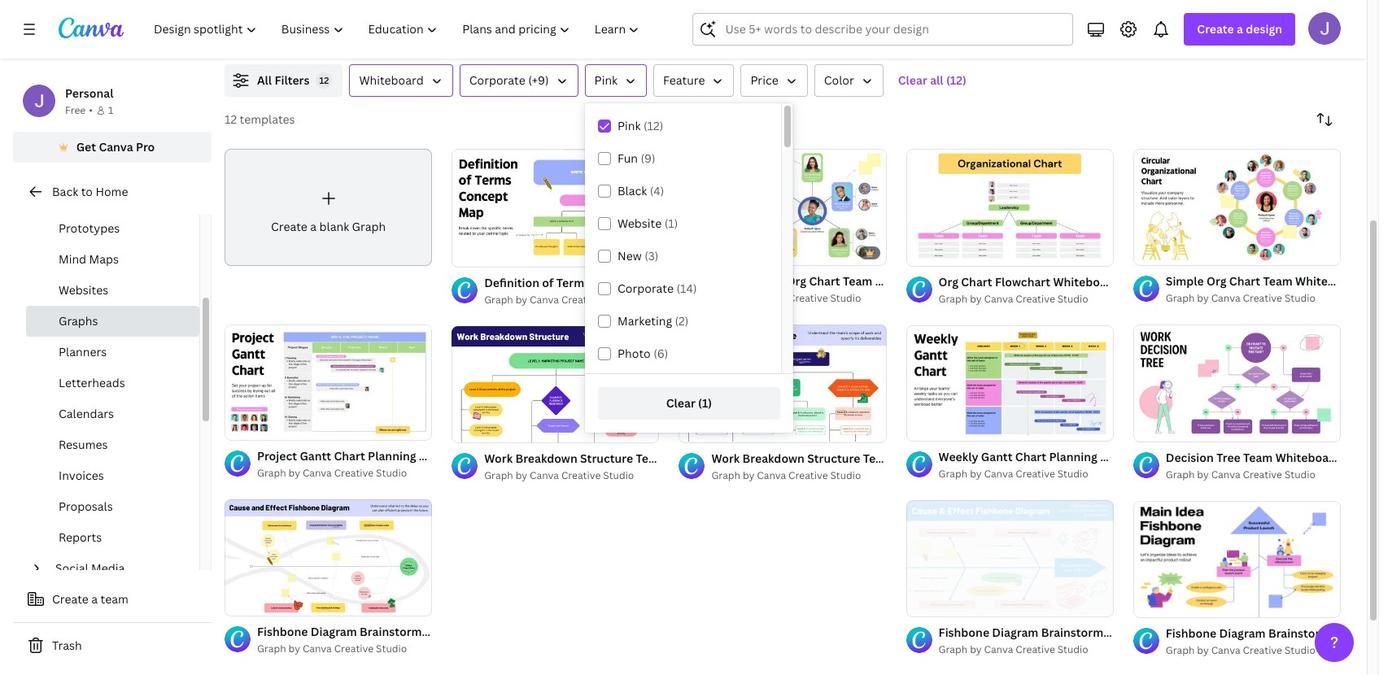 Task type: locate. For each thing, give the bounding box(es) containing it.
social media link
[[49, 554, 190, 584]]

fishbone diagram brainstorm whiteboard in pink yellow blue creative illustrative style image
[[1134, 501, 1341, 618]]

1 vertical spatial corporate
[[618, 281, 674, 296]]

corporate inside button
[[469, 72, 526, 88]]

create a design
[[1198, 21, 1283, 37]]

pink up fun
[[618, 118, 641, 133]]

1 horizontal spatial a
[[310, 219, 317, 234]]

a
[[1237, 21, 1244, 37], [310, 219, 317, 234], [91, 592, 98, 607]]

back
[[52, 184, 78, 199]]

(1) for website (1)
[[665, 216, 678, 231]]

canva for fishbone diagram brainstorm whiteboard in blue light pink yellow creative illustrative style image
[[985, 643, 1014, 657]]

1 vertical spatial (12)
[[644, 118, 664, 133]]

studio for weekly gantt chart planning whiteboard in yellow green pink spaced color blocks style image
[[1058, 468, 1089, 481]]

create a design button
[[1185, 13, 1296, 46]]

canva
[[99, 139, 133, 155], [757, 291, 786, 305], [1212, 291, 1241, 305], [985, 292, 1014, 306], [530, 293, 559, 307], [303, 467, 332, 481], [985, 468, 1014, 481], [1212, 468, 1241, 482], [757, 469, 786, 482], [530, 469, 559, 483], [303, 643, 332, 656], [985, 643, 1014, 657], [1212, 644, 1241, 658]]

graph by canva creative studio for project gantt chart planning whiteboard in pink pastel purple pastel green spaced color blocks style image
[[257, 467, 407, 481]]

0 vertical spatial a
[[1237, 21, 1244, 37]]

graph for fishbone diagram brainstorm whiteboard in pink yellow blue creative illustrative style image
[[1166, 644, 1195, 658]]

all
[[931, 72, 944, 88]]

0 vertical spatial create
[[1198, 21, 1235, 37]]

None search field
[[693, 13, 1074, 46]]

12 inside the "12 filter options selected" element
[[319, 74, 329, 86]]

social
[[55, 561, 88, 576]]

planners link
[[26, 337, 199, 368]]

graph by canva creative studio link for decision tree team whiteboard in purple pink green simple colorful style image
[[1166, 467, 1341, 483]]

graph by canva creative studio link for org chart flowchart whiteboard in yellow pink spaced color blocks style image
[[939, 291, 1114, 307]]

0 vertical spatial corporate
[[469, 72, 526, 88]]

graph by canva creative studio link
[[712, 291, 887, 307], [1166, 291, 1341, 307], [939, 291, 1114, 307], [484, 292, 660, 309], [257, 466, 432, 482], [939, 467, 1114, 483], [1166, 467, 1341, 483], [712, 468, 887, 484], [484, 468, 660, 484], [257, 642, 432, 658], [939, 643, 1114, 659], [1166, 643, 1341, 660]]

canva for definition of terms concept map planning whiteboard in light blue pink green spaced color blocks style image
[[530, 293, 559, 307]]

1 vertical spatial a
[[310, 219, 317, 234]]

creative for simple org chart team whiteboard in yellow pink green spaced color blocks style image
[[1243, 291, 1283, 305]]

1 horizontal spatial 12
[[319, 74, 329, 86]]

1 horizontal spatial clear
[[898, 72, 928, 88]]

whiteboard
[[359, 72, 424, 88]]

0 vertical spatial pink
[[595, 72, 618, 88]]

back to home
[[52, 184, 128, 199]]

graph by canva creative studio for definition of terms concept map planning whiteboard in light blue pink green spaced color blocks style image
[[484, 293, 634, 307]]

clear (1)
[[666, 396, 712, 411]]

graph for decision tree team whiteboard in purple pink green simple colorful style image
[[1166, 468, 1195, 482]]

1 vertical spatial clear
[[666, 396, 696, 411]]

calendars
[[59, 406, 114, 422]]

0 horizontal spatial a
[[91, 592, 98, 607]]

creative for definition of terms concept map planning whiteboard in light blue pink green spaced color blocks style image
[[562, 293, 601, 307]]

clear down (6)
[[666, 396, 696, 411]]

canva for decision tree team whiteboard in purple pink green simple colorful style image
[[1212, 468, 1241, 482]]

a inside button
[[91, 592, 98, 607]]

graph for fishbone diagram brainstorm whiteboard in purple yellow red simple colorful style image
[[257, 643, 286, 656]]

create inside button
[[52, 592, 89, 607]]

create for create a blank graph
[[271, 219, 308, 234]]

2 vertical spatial create
[[52, 592, 89, 607]]

1 vertical spatial (1)
[[699, 396, 712, 411]]

a left "blank" at the top
[[310, 219, 317, 234]]

studio for work breakdown structure team whiteboard in purple green red simple colorful style image
[[831, 469, 862, 482]]

creative for org chart flowchart whiteboard in yellow pink spaced color blocks style image
[[1016, 292, 1056, 306]]

a inside dropdown button
[[1237, 21, 1244, 37]]

jacob simon image
[[1309, 12, 1341, 45]]

project gantt chart planning whiteboard in pink pastel purple pastel green spaced color blocks style image
[[225, 324, 432, 441]]

0 horizontal spatial corporate
[[469, 72, 526, 88]]

studio for org chart flowchart whiteboard in yellow pink spaced color blocks style image
[[1058, 292, 1089, 306]]

maps
[[89, 252, 119, 267]]

2 horizontal spatial a
[[1237, 21, 1244, 37]]

corporate up marketing
[[618, 281, 674, 296]]

(12) right all
[[947, 72, 967, 88]]

a left team
[[91, 592, 98, 607]]

clear
[[898, 72, 928, 88], [666, 396, 696, 411]]

12 right filters
[[319, 74, 329, 86]]

studio for decision tree team whiteboard in purple pink green simple colorful style image
[[1285, 468, 1316, 482]]

create a blank graph element
[[225, 149, 432, 266]]

by for fishbone diagram brainstorm whiteboard in pink yellow blue creative illustrative style image
[[1198, 644, 1209, 658]]

clear all (12) button
[[890, 64, 975, 97]]

media
[[91, 561, 125, 576]]

(4)
[[650, 183, 664, 199]]

feature button
[[654, 64, 735, 97]]

1
[[108, 103, 113, 117]]

to
[[81, 184, 93, 199]]

1 horizontal spatial corporate
[[618, 281, 674, 296]]

simple org chart team whiteboard in yellow pink green spaced color blocks style image
[[1134, 149, 1341, 266]]

canva for weekly gantt chart planning whiteboard in yellow green pink spaced color blocks style image
[[985, 468, 1014, 481]]

studio for management org chart team whiteboard in blue green spaced color blocks style image at the top of page
[[831, 291, 862, 305]]

1 horizontal spatial create
[[271, 219, 308, 234]]

graph by canva creative studio link for weekly gantt chart planning whiteboard in yellow green pink spaced color blocks style image
[[939, 467, 1114, 483]]

create down the social at the bottom left of the page
[[52, 592, 89, 607]]

1 horizontal spatial (12)
[[947, 72, 967, 88]]

12 filter options selected element
[[316, 72, 332, 89]]

creative
[[789, 291, 828, 305], [1243, 291, 1283, 305], [1016, 292, 1056, 306], [562, 293, 601, 307], [334, 467, 374, 481], [1016, 468, 1056, 481], [1243, 468, 1283, 482], [789, 469, 828, 482], [562, 469, 601, 483], [334, 643, 374, 656], [1016, 643, 1056, 657], [1243, 644, 1283, 658]]

graph by canva creative studio for work breakdown structure team whiteboard in purple green red simple colorful style image
[[712, 469, 862, 482]]

free
[[65, 103, 86, 117]]

weekly gantt chart planning whiteboard in yellow green pink spaced color blocks style image
[[906, 325, 1114, 442]]

(12)
[[947, 72, 967, 88], [644, 118, 664, 133]]

management org chart team whiteboard in blue green spaced color blocks style image
[[679, 149, 887, 266]]

graph for management org chart team whiteboard in blue green spaced color blocks style image at the top of page
[[712, 291, 741, 305]]

corporate (+9)
[[469, 72, 549, 88]]

graph
[[352, 219, 386, 234], [712, 291, 741, 305], [1166, 291, 1195, 305], [939, 292, 968, 306], [484, 293, 513, 307], [257, 467, 286, 481], [939, 468, 968, 481], [1166, 468, 1195, 482], [712, 469, 741, 482], [484, 469, 513, 483], [257, 643, 286, 656], [939, 643, 968, 657], [1166, 644, 1195, 658]]

2 horizontal spatial create
[[1198, 21, 1235, 37]]

create a team
[[52, 592, 129, 607]]

(9)
[[641, 151, 656, 166]]

1 vertical spatial create
[[271, 219, 308, 234]]

graphs
[[59, 313, 98, 329]]

fun
[[618, 151, 638, 166]]

canva for fishbone diagram brainstorm whiteboard in purple yellow red simple colorful style image
[[303, 643, 332, 656]]

canva for org chart flowchart whiteboard in yellow pink spaced color blocks style image
[[985, 292, 1014, 306]]

creative for fishbone diagram brainstorm whiteboard in pink yellow blue creative illustrative style image
[[1243, 644, 1283, 658]]

(1) inside button
[[699, 396, 712, 411]]

graph by canva creative studio link for fishbone diagram brainstorm whiteboard in blue light pink yellow creative illustrative style image
[[939, 643, 1114, 659]]

creative for project gantt chart planning whiteboard in pink pastel purple pastel green spaced color blocks style image
[[334, 467, 374, 481]]

prototypes link
[[26, 213, 199, 244]]

0 horizontal spatial clear
[[666, 396, 696, 411]]

pink up pink (12)
[[595, 72, 618, 88]]

create left 'design'
[[1198, 21, 1235, 37]]

black (4)
[[618, 183, 664, 199]]

corporate for corporate (+9)
[[469, 72, 526, 88]]

graph for org chart flowchart whiteboard in yellow pink spaced color blocks style image
[[939, 292, 968, 306]]

(12) up (9)
[[644, 118, 664, 133]]

graph by canva creative studio link for fishbone diagram brainstorm whiteboard in pink yellow blue creative illustrative style image
[[1166, 643, 1341, 660]]

graph by canva creative studio link for simple org chart team whiteboard in yellow pink green spaced color blocks style image
[[1166, 291, 1341, 307]]

pink
[[595, 72, 618, 88], [618, 118, 641, 133]]

website
[[618, 216, 662, 231]]

a left 'design'
[[1237, 21, 1244, 37]]

0 horizontal spatial (1)
[[665, 216, 678, 231]]

graph by canva creative studio for org chart flowchart whiteboard in yellow pink spaced color blocks style image
[[939, 292, 1089, 306]]

graph by canva creative studio link for project gantt chart planning whiteboard in pink pastel purple pastel green spaced color blocks style image
[[257, 466, 432, 482]]

12 left templates
[[225, 112, 237, 127]]

create
[[1198, 21, 1235, 37], [271, 219, 308, 234], [52, 592, 89, 607]]

trash
[[52, 638, 82, 654]]

by for org chart flowchart whiteboard in yellow pink spaced color blocks style image
[[970, 292, 982, 306]]

by for decision tree team whiteboard in purple pink green simple colorful style image
[[1198, 468, 1209, 482]]

clear inside clear all (12) button
[[898, 72, 928, 88]]

(12) inside button
[[947, 72, 967, 88]]

graphs template image
[[994, 0, 1341, 45]]

0 vertical spatial (12)
[[947, 72, 967, 88]]

pink inside 'button'
[[595, 72, 618, 88]]

0 vertical spatial (1)
[[665, 216, 678, 231]]

create inside dropdown button
[[1198, 21, 1235, 37]]

canva for work breakdown structure team whiteboard in purple green red simple colorful style image
[[757, 469, 786, 482]]

free •
[[65, 103, 93, 117]]

mind
[[59, 252, 86, 267]]

pink button
[[585, 64, 647, 97]]

fishbone diagram brainstorm whiteboard in purple yellow red simple colorful style image
[[225, 500, 432, 617]]

price button
[[741, 64, 808, 97]]

12 for 12
[[319, 74, 329, 86]]

definition of terms concept map planning whiteboard in light blue pink green spaced color blocks style image
[[452, 150, 660, 266]]

1 vertical spatial pink
[[618, 118, 641, 133]]

invoices link
[[26, 461, 199, 492]]

website (1)
[[618, 216, 678, 231]]

1 vertical spatial 12
[[225, 112, 237, 127]]

back to home link
[[13, 176, 212, 208]]

by for management org chart team whiteboard in blue green spaced color blocks style image at the top of page
[[743, 291, 755, 305]]

canva for management org chart team whiteboard in blue green spaced color blocks style image at the top of page
[[757, 291, 786, 305]]

by for definition of terms concept map planning whiteboard in light blue pink green spaced color blocks style image
[[516, 293, 528, 307]]

2 vertical spatial a
[[91, 592, 98, 607]]

planners
[[59, 344, 107, 360]]

0 vertical spatial 12
[[319, 74, 329, 86]]

graph by canva creative studio for fishbone diagram brainstorm whiteboard in pink yellow blue creative illustrative style image
[[1166, 644, 1316, 658]]

12
[[319, 74, 329, 86], [225, 112, 237, 127]]

canva for simple org chart team whiteboard in yellow pink green spaced color blocks style image
[[1212, 291, 1241, 305]]

graph for project gantt chart planning whiteboard in pink pastel purple pastel green spaced color blocks style image
[[257, 467, 286, 481]]

create for create a team
[[52, 592, 89, 607]]

websites link
[[26, 275, 199, 306]]

fun (9)
[[618, 151, 656, 166]]

clear inside clear (1) button
[[666, 396, 696, 411]]

by
[[743, 291, 755, 305], [1198, 291, 1209, 305], [970, 292, 982, 306], [516, 293, 528, 307], [289, 467, 300, 481], [970, 468, 982, 481], [1198, 468, 1209, 482], [743, 469, 755, 482], [516, 469, 528, 483], [289, 643, 300, 656], [970, 643, 982, 657], [1198, 644, 1209, 658]]

corporate left (+9)
[[469, 72, 526, 88]]

0 horizontal spatial 12
[[225, 112, 237, 127]]

by for weekly gantt chart planning whiteboard in yellow green pink spaced color blocks style image
[[970, 468, 982, 481]]

clear for clear (1)
[[666, 396, 696, 411]]

create left "blank" at the top
[[271, 219, 308, 234]]

marketing (2)
[[618, 313, 689, 329]]

clear left all
[[898, 72, 928, 88]]

0 vertical spatial clear
[[898, 72, 928, 88]]

graph by canva creative studio
[[712, 291, 862, 305], [1166, 291, 1316, 305], [939, 292, 1089, 306], [484, 293, 634, 307], [257, 467, 407, 481], [939, 468, 1089, 481], [1166, 468, 1316, 482], [712, 469, 862, 482], [484, 469, 634, 483], [257, 643, 407, 656], [939, 643, 1089, 657], [1166, 644, 1316, 658]]

studio for project gantt chart planning whiteboard in pink pastel purple pastel green spaced color blocks style image
[[376, 467, 407, 481]]

(1)
[[665, 216, 678, 231], [699, 396, 712, 411]]

0 horizontal spatial create
[[52, 592, 89, 607]]

create a blank graph
[[271, 219, 386, 234]]

studio for fishbone diagram brainstorm whiteboard in blue light pink yellow creative illustrative style image
[[1058, 643, 1089, 657]]

create for create a design
[[1198, 21, 1235, 37]]

studio for fishbone diagram brainstorm whiteboard in pink yellow blue creative illustrative style image
[[1285, 644, 1316, 658]]

creative for decision tree team whiteboard in purple pink green simple colorful style image
[[1243, 468, 1283, 482]]

1 horizontal spatial (1)
[[699, 396, 712, 411]]

reports
[[59, 530, 102, 545]]

marketing
[[618, 313, 672, 329]]

studio for fishbone diagram brainstorm whiteboard in purple yellow red simple colorful style image
[[376, 643, 407, 656]]

studio for definition of terms concept map planning whiteboard in light blue pink green spaced color blocks style image
[[603, 293, 634, 307]]

a for blank
[[310, 219, 317, 234]]



Task type: vqa. For each thing, say whether or not it's contained in the screenshot.


Task type: describe. For each thing, give the bounding box(es) containing it.
a for design
[[1237, 21, 1244, 37]]

design
[[1246, 21, 1283, 37]]

personal
[[65, 85, 113, 101]]

graph by canva creative studio link for definition of terms concept map planning whiteboard in light blue pink green spaced color blocks style image
[[484, 292, 660, 309]]

graph by canva creative studio for fishbone diagram brainstorm whiteboard in blue light pink yellow creative illustrative style image
[[939, 643, 1089, 657]]

(3)
[[645, 248, 659, 264]]

studio for simple org chart team whiteboard in yellow pink green spaced color blocks style image
[[1285, 291, 1316, 305]]

clear for clear all (12)
[[898, 72, 928, 88]]

pink (12)
[[618, 118, 664, 133]]

work breakdown structure team whiteboard in purple green red simple colorful style image
[[679, 325, 887, 442]]

calendars link
[[26, 399, 199, 430]]

pink for pink
[[595, 72, 618, 88]]

graph by canva creative studio for weekly gantt chart planning whiteboard in yellow green pink spaced color blocks style image
[[939, 468, 1089, 481]]

corporate for corporate (14)
[[618, 281, 674, 296]]

graph inside create a blank graph element
[[352, 219, 386, 234]]

(6)
[[654, 346, 669, 361]]

proposals link
[[26, 492, 199, 523]]

pro
[[136, 139, 155, 155]]

graph for definition of terms concept map planning whiteboard in light blue pink green spaced color blocks style image
[[484, 293, 513, 307]]

corporate (14)
[[618, 281, 697, 296]]

org chart flowchart whiteboard in yellow pink spaced color blocks style image
[[906, 149, 1114, 266]]

graph by canva creative studio link for management org chart team whiteboard in blue green spaced color blocks style image at the top of page
[[712, 291, 887, 307]]

canva for project gantt chart planning whiteboard in pink pastel purple pastel green spaced color blocks style image
[[303, 467, 332, 481]]

graph by canva creative studio for simple org chart team whiteboard in yellow pink green spaced color blocks style image
[[1166, 291, 1316, 305]]

by for project gantt chart planning whiteboard in pink pastel purple pastel green spaced color blocks style image
[[289, 467, 300, 481]]

whiteboard button
[[350, 64, 453, 97]]

all filters
[[257, 72, 310, 88]]

prototypes
[[59, 221, 120, 236]]

mind maps link
[[26, 244, 199, 275]]

social media
[[55, 561, 125, 576]]

price
[[751, 72, 779, 88]]

corporate (+9) button
[[460, 64, 578, 97]]

work breakdown structure team whiteboard in purple yellow red simple colorful style image
[[452, 326, 660, 443]]

proposals
[[59, 499, 113, 514]]

color
[[824, 72, 855, 88]]

creative for fishbone diagram brainstorm whiteboard in blue light pink yellow creative illustrative style image
[[1016, 643, 1056, 657]]

(1) for clear (1)
[[699, 396, 712, 411]]

by for work breakdown structure team whiteboard in purple green red simple colorful style image
[[743, 469, 755, 482]]

create a blank graph link
[[225, 149, 432, 266]]

clear all (12)
[[898, 72, 967, 88]]

home
[[96, 184, 128, 199]]

graph by canva creative studio for management org chart team whiteboard in blue green spaced color blocks style image at the top of page
[[712, 291, 862, 305]]

resumes link
[[26, 430, 199, 461]]

graph by canva creative studio for decision tree team whiteboard in purple pink green simple colorful style image
[[1166, 468, 1316, 482]]

trash link
[[13, 630, 212, 663]]

0 horizontal spatial (12)
[[644, 118, 664, 133]]

websites
[[59, 282, 108, 298]]

pink for pink (12)
[[618, 118, 641, 133]]

clear (1) button
[[598, 387, 781, 420]]

black
[[618, 183, 647, 199]]

creative for work breakdown structure team whiteboard in purple green red simple colorful style image
[[789, 469, 828, 482]]

by for fishbone diagram brainstorm whiteboard in blue light pink yellow creative illustrative style image
[[970, 643, 982, 657]]

top level navigation element
[[143, 13, 654, 46]]

graph for work breakdown structure team whiteboard in purple green red simple colorful style image
[[712, 469, 741, 482]]

(+9)
[[528, 72, 549, 88]]

new
[[618, 248, 642, 264]]

invoices
[[59, 468, 104, 484]]

create a team button
[[13, 584, 212, 616]]

12 for 12 templates
[[225, 112, 237, 127]]

color button
[[815, 64, 884, 97]]

get
[[76, 139, 96, 155]]

blank
[[320, 219, 349, 234]]

get canva pro button
[[13, 132, 212, 163]]

12 templates
[[225, 112, 295, 127]]

photo
[[618, 346, 651, 361]]

graph for fishbone diagram brainstorm whiteboard in blue light pink yellow creative illustrative style image
[[939, 643, 968, 657]]

graph by canva creative studio link for work breakdown structure team whiteboard in purple green red simple colorful style image
[[712, 468, 887, 484]]

all
[[257, 72, 272, 88]]

creative for weekly gantt chart planning whiteboard in yellow green pink spaced color blocks style image
[[1016, 468, 1056, 481]]

graph by canva creative studio link for fishbone diagram brainstorm whiteboard in purple yellow red simple colorful style image
[[257, 642, 432, 658]]

(14)
[[677, 281, 697, 296]]

get canva pro
[[76, 139, 155, 155]]

creative for management org chart team whiteboard in blue green spaced color blocks style image at the top of page
[[789, 291, 828, 305]]

photo (6)
[[618, 346, 669, 361]]

new (3)
[[618, 248, 659, 264]]

decision tree team whiteboard in purple pink green simple colorful style image
[[1134, 325, 1341, 442]]

mind maps
[[59, 252, 119, 267]]

creative for fishbone diagram brainstorm whiteboard in purple yellow red simple colorful style image
[[334, 643, 374, 656]]

Sort by button
[[1309, 103, 1341, 136]]

letterheads link
[[26, 368, 199, 399]]

(2)
[[675, 313, 689, 329]]

fishbone diagram brainstorm whiteboard in blue light pink yellow creative illustrative style image
[[906, 501, 1114, 618]]

•
[[89, 103, 93, 117]]

team
[[101, 592, 129, 607]]

Search search field
[[726, 14, 1063, 45]]

feature
[[663, 72, 705, 88]]

resumes
[[59, 437, 108, 453]]

graph for simple org chart team whiteboard in yellow pink green spaced color blocks style image
[[1166, 291, 1195, 305]]

a for team
[[91, 592, 98, 607]]

by for simple org chart team whiteboard in yellow pink green spaced color blocks style image
[[1198, 291, 1209, 305]]

canva inside button
[[99, 139, 133, 155]]

canva for fishbone diagram brainstorm whiteboard in pink yellow blue creative illustrative style image
[[1212, 644, 1241, 658]]

letterheads
[[59, 375, 125, 391]]

graph by canva creative studio for fishbone diagram brainstorm whiteboard in purple yellow red simple colorful style image
[[257, 643, 407, 656]]

filters
[[275, 72, 310, 88]]

by for fishbone diagram brainstorm whiteboard in purple yellow red simple colorful style image
[[289, 643, 300, 656]]

templates
[[240, 112, 295, 127]]

graph for weekly gantt chart planning whiteboard in yellow green pink spaced color blocks style image
[[939, 468, 968, 481]]

reports link
[[26, 523, 199, 554]]



